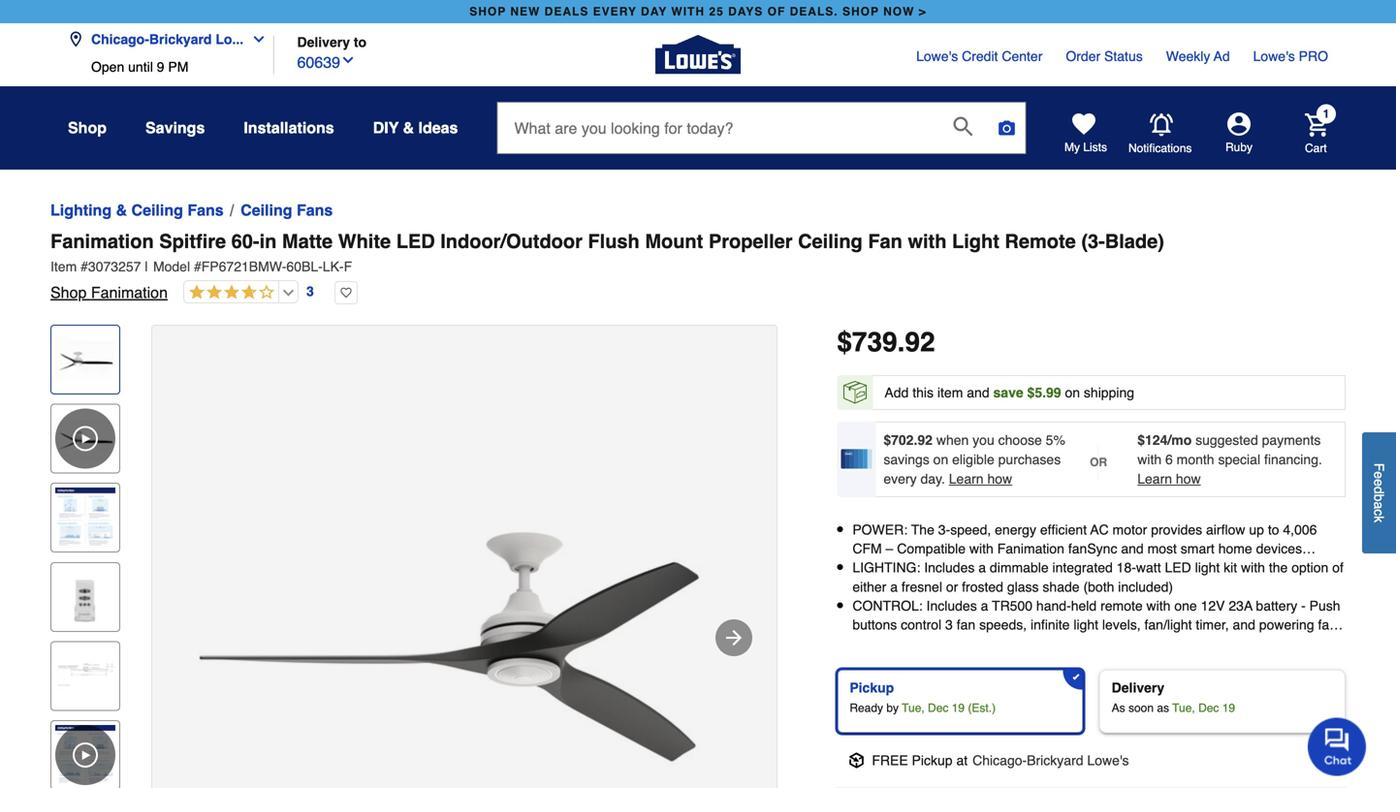Task type: describe. For each thing, give the bounding box(es) containing it.
day
[[641, 5, 668, 18]]

as
[[1158, 702, 1170, 715]]

control
[[901, 617, 942, 633]]

lo...
[[216, 32, 244, 47]]

heart outline image
[[334, 281, 358, 305]]

fanimation  #fp6721bmw-60bl-lk-f - thumbnail3 image
[[55, 567, 115, 627]]

pm
[[168, 59, 189, 75]]

free
[[872, 753, 909, 769]]

ideas
[[419, 119, 458, 137]]

k
[[1372, 516, 1388, 523]]

matte
[[282, 230, 333, 253]]

chicago-brickyard lo... button
[[68, 20, 275, 59]]

speeds,
[[980, 617, 1027, 633]]

light
[[953, 230, 1000, 253]]

delivery for as
[[1112, 681, 1165, 696]]

1 horizontal spatial ceiling
[[241, 201, 292, 219]]

2 e from the top
[[1372, 479, 1388, 487]]

eligible
[[953, 452, 995, 468]]

in
[[260, 230, 277, 253]]

led inside fanimation spitfire 60-in matte white led indoor/outdoor flush mount propeller ceiling fan with light remote (3-blade) item # 3073257 | model # fp6721bmw-60bl-lk-f
[[396, 230, 435, 253]]

shop fanimation
[[50, 284, 168, 302]]

a down frosted
[[981, 598, 989, 614]]

Search Query text field
[[498, 103, 938, 153]]

(required
[[853, 560, 907, 576]]

3 inside lighting: includes a dimmable integrated 18-watt led light kit with the option of either a fresnel or frosted glass shade (both included) control: includes a tr500 hand-held remote with one 12v 23a battery - push buttons control 3 fan speeds, infinite light levels, fan/light timer, and powering fan off
[[946, 617, 953, 633]]

19 inside 'delivery as soon as tue, dec 19'
[[1223, 702, 1236, 715]]

open until 9 pm
[[91, 59, 189, 75]]

1 horizontal spatial chicago-
[[973, 753, 1027, 769]]

chicago-brickyard lo...
[[91, 32, 244, 47]]

free pickup at chicago-brickyard lowe's
[[872, 753, 1130, 769]]

tue, inside pickup ready by tue, dec 19 (est.)
[[902, 702, 925, 715]]

fanimation inside power: the 3-speed, energy efficient ac motor provides airflow up to 4,006 cfm – compatible with fanimation fansync and most smart home devices (required controls sold separately)
[[998, 541, 1065, 557]]

push
[[1310, 598, 1341, 614]]

diy & ideas
[[373, 119, 458, 137]]

sold
[[962, 560, 987, 576]]

option group containing pickup
[[830, 662, 1354, 742]]

0 vertical spatial 3
[[306, 284, 314, 299]]

shipping
[[1084, 385, 1135, 401]]

learn inside suggested payments with 6 month special financing. learn how
[[1138, 471, 1173, 487]]

option
[[1292, 560, 1329, 576]]

power:
[[853, 522, 908, 538]]

18-
[[1117, 560, 1137, 576]]

at
[[957, 753, 968, 769]]

delivery for to
[[297, 34, 350, 50]]

fresnel
[[902, 579, 943, 595]]

|
[[145, 259, 148, 275]]

1 fan from the left
[[957, 617, 976, 633]]

3.7 stars image
[[184, 284, 274, 302]]

with up fan/light
[[1147, 598, 1171, 614]]

0 horizontal spatial ceiling
[[131, 201, 183, 219]]

lowe's home improvement logo image
[[656, 12, 741, 97]]

item
[[50, 259, 77, 275]]

60639 button
[[297, 49, 356, 74]]

learn how
[[949, 471, 1013, 487]]

held
[[1072, 598, 1097, 614]]

delivery as soon as tue, dec 19
[[1112, 681, 1236, 715]]

most
[[1148, 541, 1178, 557]]

my lists
[[1065, 141, 1108, 154]]

f inside button
[[1372, 463, 1388, 472]]

lowe's home improvement lists image
[[1073, 113, 1096, 136]]

5%
[[1046, 433, 1066, 448]]

60639
[[297, 53, 340, 71]]

center
[[1002, 49, 1043, 64]]

savings button
[[145, 111, 205, 146]]

f e e d b a c k
[[1372, 463, 1388, 523]]

fan/light
[[1145, 617, 1193, 633]]

when you choose 5% savings on eligible purchases every day.
[[884, 433, 1066, 487]]

fanimation  #fp6721bmw-60bl-lk-f - thumbnail2 image
[[55, 488, 115, 548]]

fansync
[[1069, 541, 1118, 557]]

or
[[1090, 456, 1108, 469]]

1 vertical spatial fanimation
[[91, 284, 168, 302]]

order status
[[1066, 49, 1143, 64]]

c
[[1372, 509, 1388, 516]]

lowe's for lowe's pro
[[1254, 49, 1296, 64]]

shipping image
[[844, 381, 867, 404]]

flush
[[588, 230, 640, 253]]

weekly ad
[[1167, 49, 1231, 64]]

(both
[[1084, 579, 1115, 595]]

timer,
[[1196, 617, 1230, 633]]

off
[[853, 636, 868, 652]]

watt
[[1137, 560, 1162, 576]]

suggested payments with 6 month special financing. learn how
[[1138, 433, 1323, 487]]

shade
[[1043, 579, 1080, 595]]

shop new deals every day with 25 days of deals. shop now > link
[[466, 0, 931, 23]]

soon
[[1129, 702, 1154, 715]]

3-
[[939, 522, 951, 538]]

& for lighting
[[116, 201, 127, 219]]

control:
[[853, 598, 923, 614]]

provides
[[1152, 522, 1203, 538]]

every
[[884, 471, 917, 487]]

location image
[[68, 32, 83, 47]]

pickup image
[[849, 753, 865, 769]]

my lists link
[[1065, 113, 1108, 155]]

lowe's home improvement cart image
[[1306, 113, 1329, 137]]

dec inside 'delivery as soon as tue, dec 19'
[[1199, 702, 1220, 715]]

ceiling inside fanimation spitfire 60-in matte white led indoor/outdoor flush mount propeller ceiling fan with light remote (3-blade) item # 3073257 | model # fp6721bmw-60bl-lk-f
[[798, 230, 863, 253]]

$
[[837, 327, 853, 358]]

power: the 3-speed, energy efficient ac motor provides airflow up to 4,006 cfm – compatible with fanimation fansync and most smart home devices (required controls sold separately)
[[853, 522, 1318, 576]]

camera image
[[998, 118, 1017, 138]]

savings
[[145, 119, 205, 137]]

19 inside pickup ready by tue, dec 19 (est.)
[[952, 702, 965, 715]]

1 # from the left
[[81, 259, 88, 275]]

how inside suggested payments with 6 month special financing. learn how
[[1177, 471, 1201, 487]]

& for diy
[[403, 119, 414, 137]]

dimmable
[[990, 560, 1049, 576]]

up
[[1250, 522, 1265, 538]]

1 horizontal spatial lowe's
[[1088, 753, 1130, 769]]

lists
[[1084, 141, 1108, 154]]

remote
[[1005, 230, 1076, 253]]

remote
[[1101, 598, 1143, 614]]

open
[[91, 59, 124, 75]]

f e e d b a c k button
[[1363, 432, 1397, 554]]

shop for shop fanimation
[[50, 284, 87, 302]]

order status link
[[1066, 47, 1143, 66]]

hand-
[[1037, 598, 1072, 614]]

compatible
[[897, 541, 966, 557]]

the
[[1270, 560, 1288, 576]]

weekly ad link
[[1167, 47, 1231, 66]]

1 vertical spatial includes
[[927, 598, 977, 614]]

tue, inside 'delivery as soon as tue, dec 19'
[[1173, 702, 1196, 715]]

powering
[[1260, 617, 1315, 633]]

25
[[709, 5, 724, 18]]

$ 739 . 92
[[837, 327, 936, 358]]

efficient
[[1041, 522, 1087, 538]]

of
[[1333, 560, 1344, 576]]

led inside lighting: includes a dimmable integrated 18-watt led light kit with the option of either a fresnel or frosted glass shade (both included) control: includes a tr500 hand-held remote with one 12v 23a battery - push buttons control 3 fan speeds, infinite light levels, fan/light timer, and powering fan off
[[1165, 560, 1192, 576]]

search image
[[954, 117, 973, 136]]

pickup inside pickup ready by tue, dec 19 (est.)
[[850, 681, 895, 696]]

arrow right image
[[723, 627, 746, 650]]

days
[[729, 5, 764, 18]]

learn inside 'learn how' button
[[949, 471, 984, 487]]

with inside fanimation spitfire 60-in matte white led indoor/outdoor flush mount propeller ceiling fan with light remote (3-blade) item # 3073257 | model # fp6721bmw-60bl-lk-f
[[908, 230, 947, 253]]



Task type: locate. For each thing, give the bounding box(es) containing it.
pickup ready by tue, dec 19 (est.)
[[850, 681, 996, 715]]

shop
[[68, 119, 107, 137], [50, 284, 87, 302]]

a up k
[[1372, 502, 1388, 509]]

1 horizontal spatial shop
[[843, 5, 880, 18]]

1 vertical spatial on
[[934, 452, 949, 468]]

a
[[1372, 502, 1388, 509], [979, 560, 987, 576], [891, 579, 898, 595], [981, 598, 989, 614]]

fanimation inside fanimation spitfire 60-in matte white led indoor/outdoor flush mount propeller ceiling fan with light remote (3-blade) item # 3073257 | model # fp6721bmw-60bl-lk-f
[[50, 230, 154, 253]]

how
[[988, 471, 1013, 487], [1177, 471, 1201, 487]]

lowe's down "as"
[[1088, 753, 1130, 769]]

3 right control
[[946, 617, 953, 633]]

0 horizontal spatial brickyard
[[149, 32, 212, 47]]

fanimation spitfire 60-in matte white led indoor/outdoor flush mount propeller ceiling fan with light remote (3-blade) item # 3073257 | model # fp6721bmw-60bl-lk-f
[[50, 230, 1165, 275]]

1 vertical spatial to
[[1269, 522, 1280, 538]]

notifications
[[1129, 141, 1193, 155]]

to up chevron down icon
[[354, 34, 367, 50]]

with inside suggested payments with 6 month special financing. learn how
[[1138, 452, 1162, 468]]

shop down "open"
[[68, 119, 107, 137]]

dec right as at the bottom right
[[1199, 702, 1220, 715]]

how down "month"
[[1177, 471, 1201, 487]]

& right lighting
[[116, 201, 127, 219]]

chicago- inside button
[[91, 32, 149, 47]]

1 tue, from the left
[[902, 702, 925, 715]]

2 vertical spatial fanimation
[[998, 541, 1065, 557]]

1 horizontal spatial learn how button
[[1138, 469, 1201, 489]]

0 horizontal spatial pickup
[[850, 681, 895, 696]]

delivery inside 'delivery as soon as tue, dec 19'
[[1112, 681, 1165, 696]]

blade)
[[1106, 230, 1165, 253]]

0 horizontal spatial how
[[988, 471, 1013, 487]]

1 horizontal spatial 19
[[1223, 702, 1236, 715]]

learn how button down eligible
[[949, 469, 1013, 489]]

fanimation  #fp6721bmw-60bl-lk-f image
[[152, 326, 777, 789]]

and
[[967, 385, 990, 401], [1122, 541, 1144, 557], [1233, 617, 1256, 633]]

lighting:
[[853, 560, 921, 576]]

1 vertical spatial &
[[116, 201, 127, 219]]

fan down push
[[1319, 617, 1338, 633]]

1 learn from the left
[[949, 471, 984, 487]]

1 vertical spatial shop
[[50, 284, 87, 302]]

chicago-
[[91, 32, 149, 47], [973, 753, 1027, 769]]

0 horizontal spatial learn
[[949, 471, 984, 487]]

0 horizontal spatial fan
[[957, 617, 976, 633]]

1 learn how button from the left
[[949, 469, 1013, 489]]

item number 3 0 7 3 2 5 7 and model number f p 6 7 2 1 b m w - 6 0 b l - l k - f element
[[50, 257, 1346, 276]]

lowe's inside lowe's pro link
[[1254, 49, 1296, 64]]

learn
[[949, 471, 984, 487], [1138, 471, 1173, 487]]

tue, right as at the bottom right
[[1173, 702, 1196, 715]]

financing.
[[1265, 452, 1323, 468]]

propeller
[[709, 230, 793, 253]]

0 horizontal spatial chicago-
[[91, 32, 149, 47]]

19 right as at the bottom right
[[1223, 702, 1236, 715]]

to right 'up'
[[1269, 522, 1280, 538]]

deals.
[[790, 5, 839, 18]]

0 vertical spatial fanimation
[[50, 230, 154, 253]]

option group
[[830, 662, 1354, 742]]

with up sold
[[970, 541, 994, 557]]

2 vertical spatial and
[[1233, 617, 1256, 633]]

19 left the (est.)
[[952, 702, 965, 715]]

e
[[1372, 472, 1388, 479], [1372, 479, 1388, 487]]

(est.)
[[968, 702, 996, 715]]

0 horizontal spatial &
[[116, 201, 127, 219]]

2 how from the left
[[1177, 471, 1201, 487]]

fanimation up separately)
[[998, 541, 1065, 557]]

weekly
[[1167, 49, 1211, 64]]

chicago- up "open"
[[91, 32, 149, 47]]

f inside fanimation spitfire 60-in matte white led indoor/outdoor flush mount propeller ceiling fan with light remote (3-blade) item # 3073257 | model # fp6721bmw-60bl-lk-f
[[344, 259, 352, 275]]

item
[[938, 385, 964, 401]]

and right item
[[967, 385, 990, 401]]

1 19 from the left
[[952, 702, 965, 715]]

1 horizontal spatial light
[[1196, 560, 1221, 576]]

mount
[[645, 230, 704, 253]]

ac
[[1091, 522, 1109, 538]]

1 how from the left
[[988, 471, 1013, 487]]

tue, right by
[[902, 702, 925, 715]]

0 horizontal spatial learn how button
[[949, 469, 1013, 489]]

fans up 'matte'
[[297, 201, 333, 219]]

# right item
[[81, 259, 88, 275]]

fanimation
[[50, 230, 154, 253], [91, 284, 168, 302], [998, 541, 1065, 557]]

ruby button
[[1193, 113, 1286, 155]]

0 vertical spatial led
[[396, 230, 435, 253]]

lowe's inside lowe's credit center link
[[917, 49, 959, 64]]

# down spitfire
[[194, 259, 202, 275]]

with right fan
[[908, 230, 947, 253]]

new
[[511, 5, 541, 18]]

f up d
[[1372, 463, 1388, 472]]

2 horizontal spatial ceiling
[[798, 230, 863, 253]]

ad
[[1214, 49, 1231, 64]]

0 horizontal spatial tue,
[[902, 702, 925, 715]]

chevron down image
[[340, 52, 356, 68]]

savings
[[884, 452, 930, 468]]

lowe's home improvement notification center image
[[1150, 113, 1174, 137]]

light down smart
[[1196, 560, 1221, 576]]

2 learn from the left
[[1138, 471, 1173, 487]]

-
[[1302, 598, 1306, 614]]

–
[[886, 541, 894, 557]]

1 horizontal spatial dec
[[1199, 702, 1220, 715]]

integrated
[[1053, 560, 1113, 576]]

with inside power: the 3-speed, energy efficient ac motor provides airflow up to 4,006 cfm – compatible with fanimation fansync and most smart home devices (required controls sold separately)
[[970, 541, 994, 557]]

and inside lighting: includes a dimmable integrated 18-watt led light kit with the option of either a fresnel or frosted glass shade (both included) control: includes a tr500 hand-held remote with one 12v 23a battery - push buttons control 3 fan speeds, infinite light levels, fan/light timer, and powering fan off
[[1233, 617, 1256, 633]]

0 horizontal spatial and
[[967, 385, 990, 401]]

3073257
[[88, 259, 141, 275]]

tue,
[[902, 702, 925, 715], [1173, 702, 1196, 715]]

includes
[[925, 560, 975, 576], [927, 598, 977, 614]]

ceiling up 'in'
[[241, 201, 292, 219]]

1 horizontal spatial learn
[[1138, 471, 1173, 487]]

& right diy
[[403, 119, 414, 137]]

shop
[[470, 5, 506, 18], [843, 5, 880, 18]]

1 horizontal spatial how
[[1177, 471, 1201, 487]]

kit
[[1224, 560, 1238, 576]]

1 vertical spatial brickyard
[[1027, 753, 1084, 769]]

1 vertical spatial 3
[[946, 617, 953, 633]]

0 vertical spatial chicago-
[[91, 32, 149, 47]]

lighting & ceiling fans link
[[50, 199, 224, 222]]

0 vertical spatial shop
[[68, 119, 107, 137]]

brickyard inside chicago-brickyard lo... button
[[149, 32, 212, 47]]

ceiling left fan
[[798, 230, 863, 253]]

fanimation  #fp6721bmw-60bl-lk-f - thumbnail image
[[55, 330, 115, 390]]

ceiling fans link
[[241, 199, 333, 222]]

2 19 from the left
[[1223, 702, 1236, 715]]

0 horizontal spatial f
[[344, 259, 352, 275]]

2 fans from the left
[[297, 201, 333, 219]]

learn down 6
[[1138, 471, 1173, 487]]

speed,
[[951, 522, 992, 538]]

1 fans from the left
[[188, 201, 224, 219]]

special
[[1219, 452, 1261, 468]]

2 dec from the left
[[1199, 702, 1220, 715]]

one
[[1175, 598, 1198, 614]]

learn how button for $124/mo
[[1138, 469, 1201, 489]]

a up frosted
[[979, 560, 987, 576]]

0 horizontal spatial light
[[1074, 617, 1099, 633]]

a up control:
[[891, 579, 898, 595]]

1
[[1324, 107, 1330, 121]]

1 horizontal spatial f
[[1372, 463, 1388, 472]]

0 vertical spatial and
[[967, 385, 990, 401]]

of
[[768, 5, 786, 18]]

lighting & ceiling fans
[[50, 201, 224, 219]]

learn down eligible
[[949, 471, 984, 487]]

delivery up 60639
[[297, 34, 350, 50]]

pickup up ready
[[850, 681, 895, 696]]

chicago- right at
[[973, 753, 1027, 769]]

>
[[919, 5, 927, 18]]

infinite
[[1031, 617, 1070, 633]]

2 fan from the left
[[1319, 617, 1338, 633]]

0 horizontal spatial dec
[[928, 702, 949, 715]]

19
[[952, 702, 965, 715], [1223, 702, 1236, 715]]

1 vertical spatial light
[[1074, 617, 1099, 633]]

b
[[1372, 494, 1388, 502]]

when
[[937, 433, 969, 448]]

fanimation up the 3073257
[[50, 230, 154, 253]]

lowe's credit center link
[[917, 47, 1043, 66]]

fp6721bmw-
[[202, 259, 287, 275]]

shop button
[[68, 111, 107, 146]]

pickup left at
[[912, 753, 953, 769]]

0 horizontal spatial led
[[396, 230, 435, 253]]

2 horizontal spatial lowe's
[[1254, 49, 1296, 64]]

fans up spitfire
[[188, 201, 224, 219]]

the
[[912, 522, 935, 538]]

light down held
[[1074, 617, 1099, 633]]

brickyard right at
[[1027, 753, 1084, 769]]

2 shop from the left
[[843, 5, 880, 18]]

0 vertical spatial brickyard
[[149, 32, 212, 47]]

a inside f e e d b a c k button
[[1372, 502, 1388, 509]]

1 horizontal spatial #
[[194, 259, 202, 275]]

1 horizontal spatial &
[[403, 119, 414, 137]]

1 e from the top
[[1372, 472, 1388, 479]]

2 horizontal spatial and
[[1233, 617, 1256, 633]]

ceiling up spitfire
[[131, 201, 183, 219]]

1 vertical spatial delivery
[[1112, 681, 1165, 696]]

0 vertical spatial &
[[403, 119, 414, 137]]

0 horizontal spatial #
[[81, 259, 88, 275]]

fanimation  #fp6721bmw-60bl-lk-f - thumbnail4 image
[[55, 646, 115, 707]]

0 vertical spatial to
[[354, 34, 367, 50]]

with left 6
[[1138, 452, 1162, 468]]

includes down the or
[[927, 598, 977, 614]]

fanimation down the 3073257
[[91, 284, 168, 302]]

1 vertical spatial chicago-
[[973, 753, 1027, 769]]

1 horizontal spatial delivery
[[1112, 681, 1165, 696]]

1 vertical spatial and
[[1122, 541, 1144, 557]]

f
[[344, 259, 352, 275], [1372, 463, 1388, 472]]

1 horizontal spatial brickyard
[[1027, 753, 1084, 769]]

e up b
[[1372, 479, 1388, 487]]

diy
[[373, 119, 399, 137]]

0 horizontal spatial 3
[[306, 284, 314, 299]]

frosted
[[962, 579, 1004, 595]]

60bl-
[[287, 259, 323, 275]]

1 horizontal spatial led
[[1165, 560, 1192, 576]]

e up d
[[1372, 472, 1388, 479]]

learn how button for $702.92
[[949, 469, 1013, 489]]

1 horizontal spatial fans
[[297, 201, 333, 219]]

includes up the or
[[925, 560, 975, 576]]

fan left speeds,
[[957, 617, 976, 633]]

0 vertical spatial includes
[[925, 560, 975, 576]]

1 shop from the left
[[470, 5, 506, 18]]

dec left the (est.)
[[928, 702, 949, 715]]

0 horizontal spatial 19
[[952, 702, 965, 715]]

you
[[973, 433, 995, 448]]

installations button
[[244, 111, 334, 146]]

led right white
[[396, 230, 435, 253]]

1 horizontal spatial and
[[1122, 541, 1144, 557]]

1 vertical spatial led
[[1165, 560, 1192, 576]]

shop down item
[[50, 284, 87, 302]]

energy
[[995, 522, 1037, 538]]

how down eligible
[[988, 471, 1013, 487]]

cfm
[[853, 541, 882, 557]]

0 horizontal spatial to
[[354, 34, 367, 50]]

delivery up soon
[[1112, 681, 1165, 696]]

1 vertical spatial pickup
[[912, 753, 953, 769]]

chat invite button image
[[1309, 717, 1368, 777]]

0 vertical spatial light
[[1196, 560, 1221, 576]]

0 horizontal spatial on
[[934, 452, 949, 468]]

None search field
[[497, 102, 1027, 170]]

with right the kit at the right
[[1242, 560, 1266, 576]]

lowe's left credit
[[917, 49, 959, 64]]

airflow
[[1207, 522, 1246, 538]]

1 horizontal spatial to
[[1269, 522, 1280, 538]]

brickyard
[[149, 32, 212, 47], [1027, 753, 1084, 769]]

3 down 60bl-
[[306, 284, 314, 299]]

learn how button down 6
[[1138, 469, 1201, 489]]

shop left now
[[843, 5, 880, 18]]

0 vertical spatial delivery
[[297, 34, 350, 50]]

and down 23a
[[1233, 617, 1256, 633]]

on up day.
[[934, 452, 949, 468]]

lowe's left pro
[[1254, 49, 1296, 64]]

dec inside pickup ready by tue, dec 19 (est.)
[[928, 702, 949, 715]]

cart
[[1306, 141, 1328, 155]]

devices
[[1257, 541, 1303, 557]]

on inside when you choose 5% savings on eligible purchases every day.
[[934, 452, 949, 468]]

how inside button
[[988, 471, 1013, 487]]

1 horizontal spatial 3
[[946, 617, 953, 633]]

0 horizontal spatial lowe's
[[917, 49, 959, 64]]

add this item and save $5.99 on shipping
[[885, 385, 1135, 401]]

2 tue, from the left
[[1173, 702, 1196, 715]]

0 vertical spatial on
[[1066, 385, 1081, 401]]

on right $5.99
[[1066, 385, 1081, 401]]

1 dec from the left
[[928, 702, 949, 715]]

lowe's pro link
[[1254, 47, 1329, 66]]

0 horizontal spatial delivery
[[297, 34, 350, 50]]

diy & ideas button
[[373, 111, 458, 146]]

brickyard up pm
[[149, 32, 212, 47]]

to inside power: the 3-speed, energy efficient ac motor provides airflow up to 4,006 cfm – compatible with fanimation fansync and most smart home devices (required controls sold separately)
[[1269, 522, 1280, 538]]

2 # from the left
[[194, 259, 202, 275]]

and down motor
[[1122, 541, 1144, 557]]

by
[[887, 702, 899, 715]]

f up "heart outline" image
[[344, 259, 352, 275]]

dec
[[928, 702, 949, 715], [1199, 702, 1220, 715]]

0 horizontal spatial shop
[[470, 5, 506, 18]]

12v
[[1201, 598, 1226, 614]]

1 horizontal spatial fan
[[1319, 617, 1338, 633]]

& inside button
[[403, 119, 414, 137]]

#
[[81, 259, 88, 275], [194, 259, 202, 275]]

delivery to
[[297, 34, 367, 50]]

lowe's
[[917, 49, 959, 64], [1254, 49, 1296, 64], [1088, 753, 1130, 769]]

lowe's for lowe's credit center
[[917, 49, 959, 64]]

0 vertical spatial pickup
[[850, 681, 895, 696]]

0 vertical spatial f
[[344, 259, 352, 275]]

shop left new
[[470, 5, 506, 18]]

1 horizontal spatial on
[[1066, 385, 1081, 401]]

choose
[[999, 433, 1043, 448]]

motor
[[1113, 522, 1148, 538]]

1 horizontal spatial tue,
[[1173, 702, 1196, 715]]

separately)
[[991, 560, 1058, 576]]

led down most
[[1165, 560, 1192, 576]]

2 learn how button from the left
[[1138, 469, 1201, 489]]

1 horizontal spatial pickup
[[912, 753, 953, 769]]

and inside power: the 3-speed, energy efficient ac motor provides airflow up to 4,006 cfm – compatible with fanimation fansync and most smart home devices (required controls sold separately)
[[1122, 541, 1144, 557]]

0 horizontal spatial fans
[[188, 201, 224, 219]]

chevron down image
[[244, 32, 267, 47]]

day.
[[921, 471, 946, 487]]

1 vertical spatial f
[[1372, 463, 1388, 472]]

$124/mo
[[1138, 433, 1192, 448]]

shop for shop
[[68, 119, 107, 137]]



Task type: vqa. For each thing, say whether or not it's contained in the screenshot.
FREE Pickup at Chicago-Brickyard Lowe's
yes



